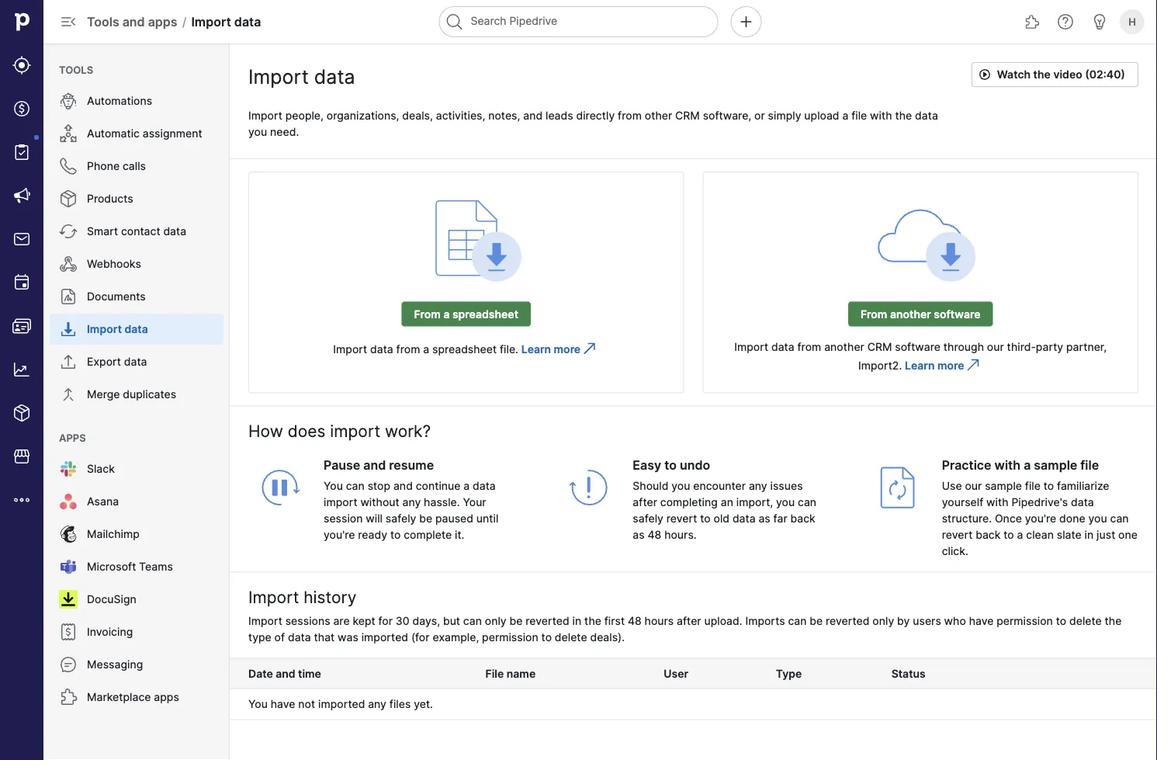 Task type: vqa. For each thing, say whether or not it's contained in the screenshot.
User overview's Overview
no



Task type: locate. For each thing, give the bounding box(es) containing it.
learn more for file.
[[522, 343, 581, 356]]

crm
[[676, 109, 700, 122], [868, 340, 893, 354]]

documents link
[[50, 281, 224, 312]]

as
[[759, 512, 771, 525], [633, 528, 645, 542]]

color undefined image left phone
[[59, 157, 78, 175]]

color undefined image for automations
[[59, 92, 78, 110]]

1 vertical spatial more
[[938, 359, 965, 372]]

be up complete
[[419, 512, 433, 525]]

color undefined image inside invoicing link
[[59, 623, 78, 641]]

import data up people,
[[248, 65, 355, 89]]

48 inside easy to undo should you encounter any issues after completing an import, you can safely revert to old data as far back as 48 hours.
[[648, 528, 662, 542]]

learn right import2.
[[905, 359, 935, 372]]

software down from another software
[[895, 340, 941, 354]]

1 horizontal spatial our
[[988, 340, 1005, 354]]

Search Pipedrive field
[[439, 6, 719, 37]]

import
[[191, 14, 231, 29], [248, 65, 309, 89], [248, 109, 283, 122], [87, 323, 122, 336], [735, 340, 769, 354], [333, 343, 367, 356], [248, 587, 299, 607], [248, 615, 283, 628]]

import inside import data from another crm software through our third-party partner, import2.
[[735, 340, 769, 354]]

as left hours.
[[633, 528, 645, 542]]

1 horizontal spatial be
[[510, 615, 523, 628]]

will
[[366, 512, 383, 525]]

0 vertical spatial software
[[934, 307, 981, 321]]

be right imports on the bottom of the page
[[810, 615, 823, 628]]

you're down session
[[324, 528, 355, 542]]

and up the stop on the bottom left of the page
[[364, 458, 386, 473]]

0 vertical spatial back
[[791, 512, 816, 525]]

1 vertical spatial import
[[324, 496, 358, 509]]

1 vertical spatial file
[[1081, 458, 1100, 473]]

0 vertical spatial delete
[[1070, 615, 1102, 628]]

import data menu item
[[43, 314, 230, 345]]

and
[[122, 14, 145, 29], [524, 109, 543, 122], [364, 458, 386, 473], [394, 479, 413, 493], [276, 667, 296, 680]]

0 horizontal spatial reverted
[[526, 615, 570, 628]]

color undefined image inside phone calls link
[[59, 157, 78, 175]]

color undefined image inside mailchimp link
[[59, 525, 78, 544]]

0 horizontal spatial another
[[825, 340, 865, 354]]

0 horizontal spatial as
[[633, 528, 645, 542]]

with right practice
[[995, 458, 1021, 473]]

1 reverted from the left
[[526, 615, 570, 628]]

deals).
[[590, 631, 625, 644]]

color undefined image inside automatic assignment link
[[59, 124, 78, 143]]

learn more link
[[522, 339, 600, 358], [905, 355, 983, 374]]

learn more link right file.
[[522, 339, 600, 358]]

1 vertical spatial revert
[[942, 528, 973, 542]]

import data link
[[50, 314, 224, 345]]

tools down menu toggle icon
[[59, 64, 93, 76]]

color undefined image left "microsoft"
[[59, 558, 78, 576]]

merge duplicates
[[87, 388, 176, 401]]

1 vertical spatial after
[[677, 615, 702, 628]]

color undefined image inside automations link
[[59, 92, 78, 110]]

1 horizontal spatial only
[[873, 615, 895, 628]]

0 vertical spatial as
[[759, 512, 771, 525]]

color undefined image for mailchimp
[[59, 525, 78, 544]]

with right upload at the top right of the page
[[870, 109, 893, 122]]

color undefined image inside microsoft teams link
[[59, 558, 78, 576]]

automatic assignment link
[[50, 118, 224, 149]]

just
[[1097, 528, 1116, 542]]

1 safely from the left
[[386, 512, 416, 525]]

tools right menu toggle icon
[[87, 14, 119, 29]]

color undefined image for products
[[59, 189, 78, 208]]

through
[[944, 340, 985, 354]]

menu toggle image
[[59, 12, 78, 31]]

that
[[314, 631, 335, 644]]

color undefined image inside documents 'link'
[[59, 287, 78, 306]]

pipedrive's
[[1012, 496, 1069, 509]]

0 vertical spatial have
[[970, 615, 994, 628]]

permission up file name
[[482, 631, 539, 644]]

our inside import data from another crm software through our third-party partner, import2.
[[988, 340, 1005, 354]]

safely
[[386, 512, 416, 525], [633, 512, 664, 525]]

0 vertical spatial import data
[[248, 65, 355, 89]]

clean
[[1027, 528, 1054, 542]]

apps down messaging link
[[154, 691, 179, 704]]

1 vertical spatial our
[[965, 479, 983, 493]]

in inside import history import sessions are kept for 30 days, but can only be reverted in the first 48 hours after upload. imports can be reverted only by users who have permission to delete the type of data that was imported (for example, permission to delete deals).
[[573, 615, 582, 628]]

0 vertical spatial tools
[[87, 14, 119, 29]]

0 vertical spatial sample
[[1034, 458, 1078, 473]]

color undefined image left webhooks
[[59, 255, 78, 273]]

it.
[[455, 528, 465, 542]]

easy
[[633, 458, 662, 473]]

spreadsheet up file.
[[453, 307, 519, 321]]

marketplace image
[[12, 447, 31, 466]]

0 vertical spatial 48
[[648, 528, 662, 542]]

import people, organizations, deals, activities, notes, and leads directly from other crm software, or simply upload a file with the data you need.
[[248, 109, 939, 138]]

1 horizontal spatial permission
[[997, 615, 1054, 628]]

practice
[[942, 458, 992, 473]]

only left by
[[873, 615, 895, 628]]

export data link
[[50, 346, 224, 377]]

color undefined image inside marketplace apps link
[[59, 688, 78, 707]]

1 horizontal spatial safely
[[633, 512, 664, 525]]

import history import sessions are kept for 30 days, but can only be reverted in the first 48 hours after upload. imports can be reverted only by users who have permission to delete the type of data that was imported (for example, permission to delete deals).
[[248, 587, 1122, 644]]

1 horizontal spatial you're
[[1026, 512, 1057, 525]]

you down date on the bottom left
[[248, 698, 268, 711]]

can down issues
[[798, 496, 817, 509]]

be up name
[[510, 615, 523, 628]]

you down the pause
[[324, 479, 343, 493]]

permission right 'who'
[[997, 615, 1054, 628]]

from up 'import data from a spreadsheet file.'
[[414, 307, 441, 321]]

1 vertical spatial in
[[573, 615, 582, 628]]

0 vertical spatial permission
[[997, 615, 1054, 628]]

another up import2.
[[825, 340, 865, 354]]

0 vertical spatial another
[[891, 307, 932, 321]]

color undefined image
[[59, 157, 78, 175], [59, 189, 78, 208], [59, 320, 78, 339], [59, 558, 78, 576], [59, 688, 78, 707]]

1 vertical spatial tools
[[59, 64, 93, 76]]

a inside 'button'
[[444, 307, 450, 321]]

our
[[988, 340, 1005, 354], [965, 479, 983, 493]]

1 vertical spatial spreadsheet
[[432, 343, 497, 356]]

color undefined image left automatic
[[59, 124, 78, 143]]

a down from a spreadsheet
[[423, 343, 430, 356]]

you're up clean
[[1026, 512, 1057, 525]]

a up the pipedrive's
[[1024, 458, 1031, 473]]

color undefined image for marketplace apps
[[59, 688, 78, 707]]

date and time
[[248, 667, 321, 680]]

reverted
[[526, 615, 570, 628], [826, 615, 870, 628]]

color undefined image inside merge duplicates link
[[59, 385, 78, 404]]

revert up click.
[[942, 528, 973, 542]]

0 horizontal spatial only
[[485, 615, 507, 628]]

asana link
[[50, 486, 224, 517]]

spreadsheet down from a spreadsheet 'button'
[[432, 343, 497, 356]]

only right but
[[485, 615, 507, 628]]

products link
[[50, 183, 224, 214]]

2 from from the left
[[861, 307, 888, 321]]

0 horizontal spatial import data
[[87, 323, 148, 336]]

1 vertical spatial crm
[[868, 340, 893, 354]]

1 horizontal spatial another
[[891, 307, 932, 321]]

smart contact data
[[87, 225, 186, 238]]

color undefined image
[[59, 92, 78, 110], [59, 124, 78, 143], [12, 143, 31, 162], [59, 222, 78, 241], [59, 255, 78, 273], [59, 287, 78, 306], [59, 353, 78, 371], [59, 385, 78, 404], [59, 460, 78, 478], [59, 492, 78, 511], [59, 525, 78, 544], [59, 590, 78, 609], [59, 623, 78, 641], [59, 655, 78, 674]]

2 horizontal spatial be
[[810, 615, 823, 628]]

with up the once
[[987, 496, 1009, 509]]

learn more link for file.
[[522, 339, 600, 358]]

you left need.
[[248, 125, 267, 138]]

1 vertical spatial imported
[[318, 698, 365, 711]]

1 horizontal spatial in
[[1085, 528, 1094, 542]]

data inside 'link'
[[124, 355, 147, 368]]

sales assistant image
[[1091, 12, 1110, 31]]

import
[[330, 421, 381, 441], [324, 496, 358, 509]]

color undefined image left smart
[[59, 222, 78, 241]]

color undefined image for documents
[[59, 287, 78, 306]]

leads image
[[12, 56, 31, 75]]

safely down should
[[633, 512, 664, 525]]

use
[[942, 479, 963, 493]]

have right 'who'
[[970, 615, 994, 628]]

notes,
[[489, 109, 521, 122]]

you inside practice with a sample file use our sample file to familiarize yourself with pipedrive's data structure. once you're done you can revert back to a clean slate in just one click.
[[1089, 512, 1108, 525]]

0 horizontal spatial after
[[633, 496, 658, 509]]

safely down without
[[386, 512, 416, 525]]

0 horizontal spatial back
[[791, 512, 816, 525]]

color undefined image inside the webhooks link
[[59, 255, 78, 273]]

1 horizontal spatial any
[[403, 496, 421, 509]]

party
[[1036, 340, 1064, 354]]

can
[[346, 479, 365, 493], [798, 496, 817, 509], [1111, 512, 1129, 525], [463, 615, 482, 628], [788, 615, 807, 628]]

imported right not
[[318, 698, 365, 711]]

hours.
[[665, 528, 697, 542]]

color undefined image for asana
[[59, 492, 78, 511]]

be
[[419, 512, 433, 525], [510, 615, 523, 628], [810, 615, 823, 628]]

data inside practice with a sample file use our sample file to familiarize yourself with pipedrive's data structure. once you're done you can revert back to a clean slate in just one click.
[[1072, 496, 1095, 509]]

color link image
[[581, 339, 600, 358]]

1 horizontal spatial learn more link
[[905, 355, 983, 374]]

1 horizontal spatial reverted
[[826, 615, 870, 628]]

delete
[[1070, 615, 1102, 628], [555, 631, 587, 644]]

1 horizontal spatial from
[[618, 109, 642, 122]]

marketplace apps link
[[50, 682, 224, 713]]

completing
[[661, 496, 718, 509]]

learn more right file.
[[522, 343, 581, 356]]

slate
[[1057, 528, 1082, 542]]

color undefined image left marketplace
[[59, 688, 78, 707]]

0 horizontal spatial 48
[[628, 615, 642, 628]]

revert up hours.
[[667, 512, 698, 525]]

in inside practice with a sample file use our sample file to familiarize yourself with pipedrive's data structure. once you're done you can revert back to a clean slate in just one click.
[[1085, 528, 1094, 542]]

more right file.
[[554, 343, 581, 356]]

learn right file.
[[522, 343, 551, 356]]

a inside import people, organizations, deals, activities, notes, and leads directly from other crm software, or simply upload a file with the data you need.
[[843, 109, 849, 122]]

software inside import data from another crm software through our third-party partner, import2.
[[895, 340, 941, 354]]

and left leads
[[524, 109, 543, 122]]

how does import work?
[[248, 421, 431, 441]]

you up just
[[1089, 512, 1108, 525]]

time
[[298, 667, 321, 680]]

2 vertical spatial file
[[1026, 479, 1041, 493]]

1 vertical spatial apps
[[154, 691, 179, 704]]

import up the pause
[[330, 421, 381, 441]]

a up the "your"
[[464, 479, 470, 493]]

color undefined image right deals image
[[59, 92, 78, 110]]

learn more down through
[[905, 359, 965, 372]]

smart
[[87, 225, 118, 238]]

color undefined image left asana
[[59, 492, 78, 511]]

color undefined image for smart contact data
[[59, 222, 78, 241]]

software up through
[[934, 307, 981, 321]]

color undefined image for microsoft teams
[[59, 558, 78, 576]]

0 vertical spatial learn more
[[522, 343, 581, 356]]

quick help image
[[1057, 12, 1075, 31]]

reverted left by
[[826, 615, 870, 628]]

2 vertical spatial any
[[368, 698, 387, 711]]

0 horizontal spatial learn
[[522, 343, 551, 356]]

pause
[[324, 458, 361, 473]]

another inside from another software button
[[891, 307, 932, 321]]

0 vertical spatial revert
[[667, 512, 698, 525]]

color undefined image inside slack link
[[59, 460, 78, 478]]

0 horizontal spatial you're
[[324, 528, 355, 542]]

0 horizontal spatial sample
[[985, 479, 1023, 493]]

data
[[234, 14, 261, 29], [314, 65, 355, 89], [916, 109, 939, 122], [163, 225, 186, 238], [125, 323, 148, 336], [772, 340, 795, 354], [370, 343, 393, 356], [124, 355, 147, 368], [473, 479, 496, 493], [1072, 496, 1095, 509], [733, 512, 756, 525], [288, 631, 311, 644]]

color undefined image inside asana link
[[59, 492, 78, 511]]

2 horizontal spatial file
[[1081, 458, 1100, 473]]

import up session
[[324, 496, 358, 509]]

1 vertical spatial another
[[825, 340, 865, 354]]

after down should
[[633, 496, 658, 509]]

1 color undefined image from the top
[[59, 157, 78, 175]]

0 vertical spatial our
[[988, 340, 1005, 354]]

2 horizontal spatial any
[[749, 479, 768, 493]]

0 vertical spatial file
[[852, 109, 868, 122]]

people,
[[286, 109, 324, 122]]

color undefined image for invoicing
[[59, 623, 78, 641]]

sales inbox image
[[12, 230, 31, 248]]

0 vertical spatial any
[[749, 479, 768, 493]]

any up import,
[[749, 479, 768, 493]]

can inside pause and resume you can stop and continue a data import without any hassle. your session will safely be paused until you're ready to complete it.
[[346, 479, 365, 493]]

spreadsheet inside 'button'
[[453, 307, 519, 321]]

have left not
[[271, 698, 295, 711]]

more image
[[12, 491, 31, 509]]

1 horizontal spatial after
[[677, 615, 702, 628]]

48 left hours.
[[648, 528, 662, 542]]

file up the pipedrive's
[[1026, 479, 1041, 493]]

learn for software
[[905, 359, 935, 372]]

1 vertical spatial learn more
[[905, 359, 965, 372]]

2 color undefined image from the top
[[59, 189, 78, 208]]

0 vertical spatial apps
[[148, 14, 178, 29]]

not
[[298, 698, 315, 711]]

crm up import2.
[[868, 340, 893, 354]]

can right imports on the bottom of the page
[[788, 615, 807, 628]]

back right far
[[791, 512, 816, 525]]

stop
[[368, 479, 391, 493]]

color undefined image left export
[[59, 353, 78, 371]]

color undefined image left products
[[59, 189, 78, 208]]

crm inside import people, organizations, deals, activities, notes, and leads directly from other crm software, or simply upload a file with the data you need.
[[676, 109, 700, 122]]

color undefined image left invoicing
[[59, 623, 78, 641]]

color undefined image inside smart contact data link
[[59, 222, 78, 241]]

0 horizontal spatial from
[[396, 343, 420, 356]]

familiarize
[[1058, 479, 1110, 493]]

as left far
[[759, 512, 771, 525]]

1 vertical spatial import data
[[87, 323, 148, 336]]

1 vertical spatial 48
[[628, 615, 642, 628]]

file
[[852, 109, 868, 122], [1081, 458, 1100, 473], [1026, 479, 1041, 493]]

color undefined image inside export data 'link'
[[59, 353, 78, 371]]

can inside easy to undo should you encounter any issues after completing an import, you can safely revert to old data as far back as 48 hours.
[[798, 496, 817, 509]]

a up 'import data from a spreadsheet file.'
[[444, 307, 450, 321]]

contact
[[121, 225, 160, 238]]

in
[[1085, 528, 1094, 542], [573, 615, 582, 628]]

one
[[1119, 528, 1138, 542]]

marketplace
[[87, 691, 151, 704]]

calls
[[123, 160, 146, 173]]

color primary image
[[976, 68, 994, 81]]

from inside import people, organizations, deals, activities, notes, and leads directly from other crm software, or simply upload a file with the data you need.
[[618, 109, 642, 122]]

0 vertical spatial imported
[[362, 631, 408, 644]]

encounter
[[694, 479, 746, 493]]

3 color undefined image from the top
[[59, 320, 78, 339]]

0 horizontal spatial learn more
[[522, 343, 581, 356]]

tools inside menu
[[59, 64, 93, 76]]

sample up the once
[[985, 479, 1023, 493]]

0 vertical spatial learn
[[522, 343, 551, 356]]

back
[[791, 512, 816, 525], [976, 528, 1001, 542]]

crm right "other"
[[676, 109, 700, 122]]

back down the once
[[976, 528, 1001, 542]]

simply
[[768, 109, 802, 122]]

have inside import history import sessions are kept for 30 days, but can only be reverted in the first 48 hours after upload. imports can be reverted only by users who have permission to delete the type of data that was imported (for example, permission to delete deals).
[[970, 615, 994, 628]]

1 vertical spatial with
[[995, 458, 1021, 473]]

color undefined image left 'messaging'
[[59, 655, 78, 674]]

1 horizontal spatial learn more
[[905, 359, 965, 372]]

1 vertical spatial you're
[[324, 528, 355, 542]]

can left the stop on the bottom left of the page
[[346, 479, 365, 493]]

menu
[[0, 0, 43, 760], [43, 43, 230, 760]]

you up completing
[[672, 479, 691, 493]]

file up "familiarize"
[[1081, 458, 1100, 473]]

color undefined image down apps
[[59, 460, 78, 478]]

from inside button
[[861, 307, 888, 321]]

color undefined image left 'mailchimp'
[[59, 525, 78, 544]]

you
[[324, 479, 343, 493], [248, 698, 268, 711]]

color undefined image left docusign
[[59, 590, 78, 609]]

paused
[[436, 512, 474, 525]]

color undefined image inside 'import data' link
[[59, 320, 78, 339]]

color undefined image for phone calls
[[59, 157, 78, 175]]

5 color undefined image from the top
[[59, 688, 78, 707]]

1 horizontal spatial learn
[[905, 359, 935, 372]]

color undefined image for merge duplicates
[[59, 385, 78, 404]]

data inside import history import sessions are kept for 30 days, but can only be reverted in the first 48 hours after upload. imports can be reverted only by users who have permission to delete the type of data that was imported (for example, permission to delete deals).
[[288, 631, 311, 644]]

and left / at the left top
[[122, 14, 145, 29]]

0 vertical spatial you're
[[1026, 512, 1057, 525]]

in left just
[[1085, 528, 1094, 542]]

and left time
[[276, 667, 296, 680]]

any left hassle.
[[403, 496, 421, 509]]

1 horizontal spatial from
[[861, 307, 888, 321]]

1 from from the left
[[414, 307, 441, 321]]

4 color undefined image from the top
[[59, 558, 78, 576]]

campaigns image
[[12, 186, 31, 205]]

1 vertical spatial you
[[248, 698, 268, 711]]

0 horizontal spatial revert
[[667, 512, 698, 525]]

in left first
[[573, 615, 582, 628]]

1 vertical spatial software
[[895, 340, 941, 354]]

color undefined image right contacts 'icon'
[[59, 320, 78, 339]]

1 vertical spatial any
[[403, 496, 421, 509]]

1 horizontal spatial back
[[976, 528, 1001, 542]]

0 vertical spatial after
[[633, 496, 658, 509]]

microsoft teams link
[[50, 551, 224, 582]]

from up import2.
[[861, 307, 888, 321]]

1 vertical spatial delete
[[555, 631, 587, 644]]

easy to undo should you encounter any issues after completing an import, you can safely revert to old data as far back as 48 hours.
[[633, 458, 817, 542]]

learn more
[[522, 343, 581, 356], [905, 359, 965, 372]]

1 horizontal spatial have
[[970, 615, 994, 628]]

color undefined image inside docusign link
[[59, 590, 78, 609]]

48 right first
[[628, 615, 642, 628]]

import inside menu item
[[87, 323, 122, 336]]

apps
[[59, 432, 86, 444]]

for
[[379, 615, 393, 628]]

you inside import people, organizations, deals, activities, notes, and leads directly from other crm software, or simply upload a file with the data you need.
[[248, 125, 267, 138]]

0 horizontal spatial our
[[965, 479, 983, 493]]

contacts image
[[12, 317, 31, 335]]

after right hours
[[677, 615, 702, 628]]

0 horizontal spatial in
[[573, 615, 582, 628]]

more down through
[[938, 359, 965, 372]]

after inside easy to undo should you encounter any issues after completing an import, you can safely revert to old data as far back as 48 hours.
[[633, 496, 658, 509]]

learn more link down through
[[905, 355, 983, 374]]

another up import data from another crm software through our third-party partner, import2.
[[891, 307, 932, 321]]

history
[[304, 587, 357, 607]]

can inside practice with a sample file use our sample file to familiarize yourself with pipedrive's data structure. once you're done you can revert back to a clean slate in just one click.
[[1111, 512, 1129, 525]]

mailchimp link
[[50, 519, 224, 550]]

data inside pause and resume you can stop and continue a data import without any hassle. your session will safely be paused until you're ready to complete it.
[[473, 479, 496, 493]]

1 only from the left
[[485, 615, 507, 628]]

more for software
[[938, 359, 965, 372]]

0 horizontal spatial more
[[554, 343, 581, 356]]

1 horizontal spatial you
[[324, 479, 343, 493]]

1 horizontal spatial more
[[938, 359, 965, 372]]

how
[[248, 421, 283, 441]]

imported
[[362, 631, 408, 644], [318, 698, 365, 711]]

a
[[843, 109, 849, 122], [444, 307, 450, 321], [423, 343, 430, 356], [1024, 458, 1031, 473], [464, 479, 470, 493], [1018, 528, 1024, 542]]

2 safely from the left
[[633, 512, 664, 525]]

microsoft teams
[[87, 560, 173, 573]]

48 inside import history import sessions are kept for 30 days, but can only be reverted in the first 48 hours after upload. imports can be reverted only by users who have permission to delete the type of data that was imported (for example, permission to delete deals).
[[628, 615, 642, 628]]

0 horizontal spatial have
[[271, 698, 295, 711]]

learn
[[522, 343, 551, 356], [905, 359, 935, 372]]

docusign
[[87, 593, 137, 606]]

1 horizontal spatial 48
[[648, 528, 662, 542]]

our up yourself
[[965, 479, 983, 493]]

1 horizontal spatial crm
[[868, 340, 893, 354]]

a right upload at the top right of the page
[[843, 109, 849, 122]]

any left files
[[368, 698, 387, 711]]

imported down for
[[362, 631, 408, 644]]

sample up "familiarize"
[[1034, 458, 1078, 473]]

file right upload at the top right of the page
[[852, 109, 868, 122]]

color undefined image for automatic assignment
[[59, 124, 78, 143]]

type
[[248, 631, 272, 644]]

0 horizontal spatial learn more link
[[522, 339, 600, 358]]

leads
[[546, 109, 574, 122]]

from inside 'button'
[[414, 307, 441, 321]]

from inside import data from another crm software through our third-party partner, import2.
[[798, 340, 822, 354]]

color undefined image inside products link
[[59, 189, 78, 208]]

0 vertical spatial with
[[870, 109, 893, 122]]

0 vertical spatial you
[[324, 479, 343, 493]]

does
[[288, 421, 326, 441]]

color undefined image inside messaging link
[[59, 655, 78, 674]]

and inside import people, organizations, deals, activities, notes, and leads directly from other crm software, or simply upload a file with the data you need.
[[524, 109, 543, 122]]

color undefined image left documents
[[59, 287, 78, 306]]

the inside import people, organizations, deals, activities, notes, and leads directly from other crm software, or simply upload a file with the data you need.
[[896, 109, 913, 122]]

0 horizontal spatial any
[[368, 698, 387, 711]]



Task type: describe. For each thing, give the bounding box(es) containing it.
who
[[945, 615, 967, 628]]

from for from another software
[[861, 307, 888, 321]]

and for pause and resume you can stop and continue a data import without any hassle. your session will safely be paused until you're ready to complete it.
[[364, 458, 386, 473]]

from a spreadsheet button
[[402, 302, 531, 327]]

file.
[[500, 343, 519, 356]]

import2.
[[859, 359, 902, 372]]

tools and apps / import data
[[87, 14, 261, 29]]

issues
[[771, 479, 803, 493]]

merge
[[87, 388, 120, 401]]

file name
[[486, 667, 536, 680]]

color link image
[[965, 355, 983, 374]]

1 vertical spatial have
[[271, 698, 295, 711]]

color undefined image for webhooks
[[59, 255, 78, 273]]

user
[[664, 667, 689, 680]]

documents
[[87, 290, 146, 303]]

from for import data from another crm software through our third-party partner, import2.
[[798, 340, 822, 354]]

can right but
[[463, 615, 482, 628]]

from another software button
[[849, 302, 993, 327]]

from for import data from a spreadsheet file.
[[396, 343, 420, 356]]

automatic
[[87, 127, 140, 140]]

watch the video (02:40)
[[998, 68, 1126, 81]]

work?
[[385, 421, 431, 441]]

menu containing automations
[[43, 43, 230, 760]]

(02:40)
[[1086, 68, 1126, 81]]

color undefined image up campaigns icon
[[12, 143, 31, 162]]

/
[[182, 14, 187, 29]]

imports
[[746, 615, 785, 628]]

are
[[333, 615, 350, 628]]

third-
[[1008, 340, 1036, 354]]

color undefined image for messaging
[[59, 655, 78, 674]]

automations link
[[50, 85, 224, 116]]

insights image
[[12, 360, 31, 379]]

imported inside import history import sessions are kept for 30 days, but can only be reverted in the first 48 hours after upload. imports can be reverted only by users who have permission to delete the type of data that was imported (for example, permission to delete deals).
[[362, 631, 408, 644]]

invoicing
[[87, 625, 133, 639]]

a left clean
[[1018, 528, 1024, 542]]

1 vertical spatial as
[[633, 528, 645, 542]]

2 vertical spatial with
[[987, 496, 1009, 509]]

messaging
[[87, 658, 143, 671]]

products image
[[12, 404, 31, 422]]

from a spreadsheet
[[414, 307, 519, 321]]

video
[[1054, 68, 1083, 81]]

practice with a sample file use our sample file to familiarize yourself with pipedrive's data structure. once you're done you can revert back to a clean slate in just one click.
[[942, 458, 1138, 558]]

example,
[[433, 631, 479, 644]]

messaging link
[[50, 649, 224, 680]]

import data inside 'import data' link
[[87, 323, 148, 336]]

1 vertical spatial sample
[[985, 479, 1023, 493]]

more for file.
[[554, 343, 581, 356]]

hours
[[645, 615, 674, 628]]

you inside pause and resume you can stop and continue a data import without any hassle. your session will safely be paused until you're ready to complete it.
[[324, 479, 343, 493]]

complete
[[404, 528, 452, 542]]

color undefined image for slack
[[59, 460, 78, 478]]

home image
[[10, 10, 33, 33]]

phone calls link
[[50, 151, 224, 182]]

of
[[275, 631, 285, 644]]

hassle.
[[424, 496, 460, 509]]

pause and resume you can stop and continue a data import without any hassle. your session will safely be paused until you're ready to complete it.
[[324, 458, 499, 542]]

teams
[[139, 560, 173, 573]]

far
[[774, 512, 788, 525]]

0 horizontal spatial permission
[[482, 631, 539, 644]]

our inside practice with a sample file use our sample file to familiarize yourself with pipedrive's data structure. once you're done you can revert back to a clean slate in just one click.
[[965, 479, 983, 493]]

revert inside easy to undo should you encounter any issues after completing an import, you can safely revert to old data as far back as 48 hours.
[[667, 512, 698, 525]]

asana
[[87, 495, 119, 508]]

deals image
[[12, 99, 31, 118]]

1 horizontal spatial import data
[[248, 65, 355, 89]]

microsoft
[[87, 560, 136, 573]]

after inside import history import sessions are kept for 30 days, but can only be reverted in the first 48 hours after upload. imports can be reverted only by users who have permission to delete the type of data that was imported (for example, permission to delete deals).
[[677, 615, 702, 628]]

2 reverted from the left
[[826, 615, 870, 628]]

back inside practice with a sample file use our sample file to familiarize yourself with pipedrive's data structure. once you're done you can revert back to a clean slate in just one click.
[[976, 528, 1001, 542]]

0 horizontal spatial delete
[[555, 631, 587, 644]]

structure.
[[942, 512, 992, 525]]

0 horizontal spatial you
[[248, 698, 268, 711]]

30
[[396, 615, 410, 628]]

safely inside easy to undo should you encounter any issues after completing an import, you can safely revert to old data as far back as 48 hours.
[[633, 512, 664, 525]]

ready
[[358, 528, 388, 542]]

duplicates
[[123, 388, 176, 401]]

you're inside practice with a sample file use our sample file to familiarize yourself with pipedrive's data structure. once you're done you can revert back to a clean slate in just one click.
[[1026, 512, 1057, 525]]

data inside import data from another crm software through our third-party partner, import2.
[[772, 340, 795, 354]]

once
[[995, 512, 1023, 525]]

export data
[[87, 355, 147, 368]]

and down resume on the bottom left of the page
[[394, 479, 413, 493]]

webhooks
[[87, 257, 141, 271]]

from another software
[[861, 307, 981, 321]]

activities image
[[12, 273, 31, 292]]

merge duplicates link
[[50, 379, 224, 410]]

2 only from the left
[[873, 615, 895, 628]]

h
[[1129, 16, 1137, 28]]

1 horizontal spatial sample
[[1034, 458, 1078, 473]]

upload
[[805, 109, 840, 122]]

directly
[[577, 109, 615, 122]]

learn more for software
[[905, 359, 965, 372]]

data inside import people, organizations, deals, activities, notes, and leads directly from other crm software, or simply upload a file with the data you need.
[[916, 109, 939, 122]]

partner,
[[1067, 340, 1107, 354]]

with inside import people, organizations, deals, activities, notes, and leads directly from other crm software, or simply upload a file with the data you need.
[[870, 109, 893, 122]]

done
[[1060, 512, 1086, 525]]

color undefined image for docusign
[[59, 590, 78, 609]]

you down issues
[[776, 496, 795, 509]]

import data from another crm software through our third-party partner, import2.
[[735, 340, 1107, 372]]

import data from a spreadsheet file.
[[333, 343, 519, 356]]

revert inside practice with a sample file use our sample file to familiarize yourself with pipedrive's data structure. once you're done you can revert back to a clean slate in just one click.
[[942, 528, 973, 542]]

first
[[605, 615, 625, 628]]

date
[[248, 667, 273, 680]]

old
[[714, 512, 730, 525]]

be inside pause and resume you can stop and continue a data import without any hassle. your session will safely be paused until you're ready to complete it.
[[419, 512, 433, 525]]

tools for tools and apps / import data
[[87, 14, 119, 29]]

continue
[[416, 479, 461, 493]]

any inside easy to undo should you encounter any issues after completing an import, you can safely revert to old data as far back as 48 hours.
[[749, 479, 768, 493]]

until
[[477, 512, 499, 525]]

any inside pause and resume you can stop and continue a data import without any hassle. your session will safely be paused until you're ready to complete it.
[[403, 496, 421, 509]]

status
[[892, 667, 926, 680]]

activities,
[[436, 109, 486, 122]]

automatic assignment
[[87, 127, 202, 140]]

resume
[[389, 458, 434, 473]]

quick add image
[[737, 12, 756, 31]]

color undefined image for export data
[[59, 353, 78, 371]]

you have not imported any files yet.
[[248, 698, 433, 711]]

a inside pause and resume you can stop and continue a data import without any hassle. your session will safely be paused until you're ready to complete it.
[[464, 479, 470, 493]]

you're inside pause and resume you can stop and continue a data import without any hassle. your session will safely be paused until you're ready to complete it.
[[324, 528, 355, 542]]

session
[[324, 512, 363, 525]]

to inside pause and resume you can stop and continue a data import without any hassle. your session will safely be paused until you're ready to complete it.
[[390, 528, 401, 542]]

import inside import people, organizations, deals, activities, notes, and leads directly from other crm software, or simply upload a file with the data you need.
[[248, 109, 283, 122]]

crm inside import data from another crm software through our third-party partner, import2.
[[868, 340, 893, 354]]

type
[[776, 667, 802, 680]]

data inside menu item
[[125, 323, 148, 336]]

automations
[[87, 94, 152, 108]]

learn for file.
[[522, 343, 551, 356]]

another inside import data from another crm software through our third-party partner, import2.
[[825, 340, 865, 354]]

import inside pause and resume you can stop and continue a data import without any hassle. your session will safely be paused until you're ready to complete it.
[[324, 496, 358, 509]]

upload.
[[705, 615, 743, 628]]

smart contact data link
[[50, 216, 224, 247]]

back inside easy to undo should you encounter any issues after completing an import, you can safely revert to old data as far back as 48 hours.
[[791, 512, 816, 525]]

products
[[87, 192, 133, 205]]

1 horizontal spatial file
[[1026, 479, 1041, 493]]

your
[[463, 496, 487, 509]]

from for from a spreadsheet
[[414, 307, 441, 321]]

and for tools and apps / import data
[[122, 14, 145, 29]]

apps inside menu
[[154, 691, 179, 704]]

0 vertical spatial import
[[330, 421, 381, 441]]

color undefined image for import data
[[59, 320, 78, 339]]

but
[[443, 615, 460, 628]]

software inside button
[[934, 307, 981, 321]]

data inside easy to undo should you encounter any issues after completing an import, you can safely revert to old data as far back as 48 hours.
[[733, 512, 756, 525]]

and for date and time
[[276, 667, 296, 680]]

tools for tools
[[59, 64, 93, 76]]

sessions
[[286, 615, 330, 628]]

safely inside pause and resume you can stop and continue a data import without any hassle. your session will safely be paused until you're ready to complete it.
[[386, 512, 416, 525]]

slack link
[[50, 453, 224, 485]]

file inside import people, organizations, deals, activities, notes, and leads directly from other crm software, or simply upload a file with the data you need.
[[852, 109, 868, 122]]

by
[[898, 615, 910, 628]]

watch
[[998, 68, 1031, 81]]

file
[[486, 667, 504, 680]]

learn more link for software
[[905, 355, 983, 374]]



